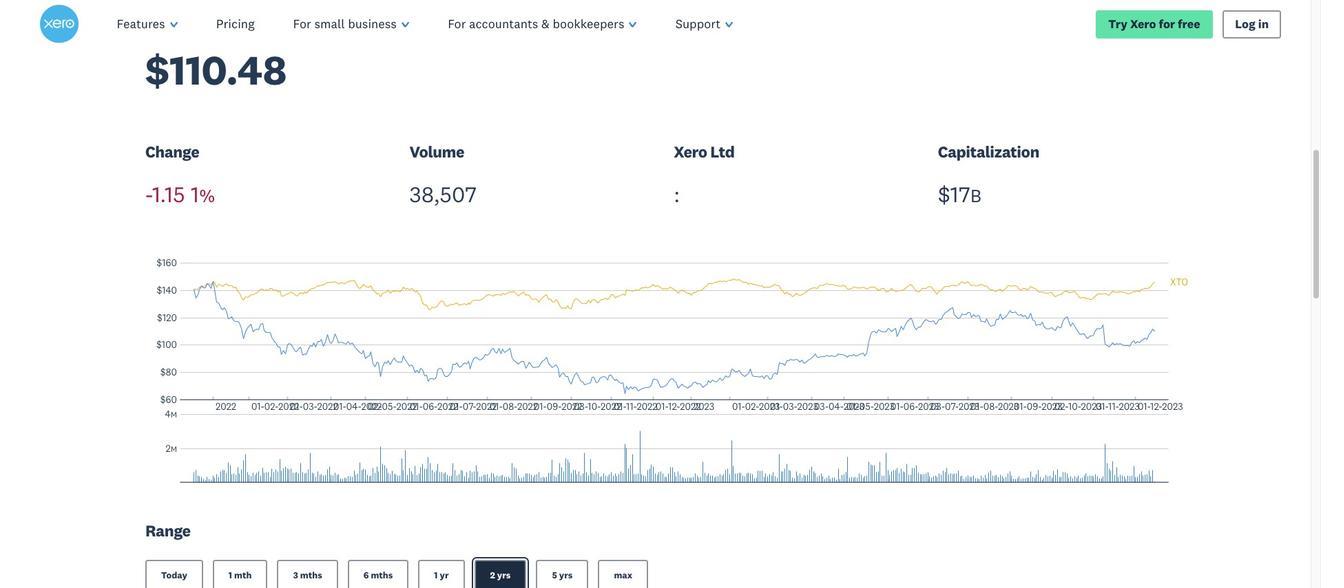 Task type: describe. For each thing, give the bounding box(es) containing it.
1 yr button
[[418, 561, 465, 589]]

5
[[552, 570, 557, 582]]

01-08-2023 01-09-2023
[[971, 401, 1063, 413]]

2 yrs
[[490, 570, 511, 582]]

4 01- from the left
[[410, 401, 423, 413]]

yrs for 2 yrs
[[497, 570, 511, 582]]

$ 120
[[157, 312, 177, 325]]

$ 160 xto
[[157, 257, 1188, 289]]

17
[[951, 181, 970, 208]]

log
[[1235, 16, 1256, 31]]

140
[[162, 285, 177, 297]]

6 01- from the left
[[490, 401, 503, 413]]

$ 17 b
[[938, 181, 982, 208]]

for
[[1159, 16, 1175, 31]]

3
[[293, 570, 298, 582]]

02-10-2023 01-11-2023 01-12-2023
[[1055, 401, 1183, 413]]

log in
[[1235, 16, 1269, 31]]

capitalization
[[938, 142, 1039, 162]]

$ for 100
[[156, 339, 162, 352]]

07- for 03-
[[945, 401, 959, 413]]

10 2023 from the left
[[1081, 401, 1102, 413]]

$ 80
[[160, 367, 177, 379]]

3 2022 from the left
[[317, 401, 338, 413]]

mths for 3 mths
[[300, 570, 322, 582]]

for accountants & bookkeepers button
[[429, 0, 656, 48]]

try xero for free
[[1109, 16, 1200, 31]]

03-10-2022
[[574, 401, 621, 413]]

100
[[162, 339, 177, 352]]

business
[[348, 16, 397, 32]]

12 2022 from the left
[[680, 401, 701, 413]]

13 01- from the left
[[891, 401, 904, 413]]

15
[[165, 181, 185, 208]]

5 2023 from the left
[[874, 401, 895, 413]]

09- for 2023
[[1027, 401, 1042, 413]]

6 mths
[[364, 570, 393, 582]]

10- for 02-
[[1068, 401, 1081, 413]]

1 horizontal spatial xero
[[1130, 16, 1156, 31]]

:
[[674, 181, 680, 208]]

9 01- from the left
[[656, 401, 668, 413]]

1 mth
[[229, 570, 252, 582]]

pricing
[[216, 16, 255, 32]]

01-07-2022
[[450, 401, 497, 413]]

m for 2
[[171, 445, 177, 455]]

3 mths button
[[277, 561, 338, 589]]

b
[[970, 185, 982, 208]]

1 12- from the left
[[668, 401, 680, 413]]

110
[[170, 44, 226, 96]]

6 2022 from the left
[[437, 401, 458, 413]]

2 m
[[166, 443, 177, 456]]

$ for 140
[[157, 285, 162, 297]]

volume
[[410, 142, 464, 162]]

today
[[161, 570, 187, 582]]

11 2023 from the left
[[1119, 401, 1140, 413]]

support
[[676, 16, 721, 32]]

6
[[364, 570, 369, 582]]

7 2022 from the left
[[476, 401, 497, 413]]

support button
[[656, 0, 752, 48]]

10- for 03-
[[588, 401, 601, 413]]

yrs for 5 yrs
[[559, 570, 573, 582]]

1 01- from the left
[[251, 401, 264, 413]]

for for for small business
[[293, 16, 311, 32]]

$ 110 . 48
[[145, 44, 287, 96]]

log in link
[[1223, 10, 1282, 38]]

for small business
[[293, 16, 397, 32]]

3 01- from the left
[[333, 401, 346, 413]]

9 2022 from the left
[[561, 401, 582, 413]]

01-05-2023 01-06-2023
[[847, 401, 939, 413]]

07- for 01-
[[463, 401, 476, 413]]

8 2022 from the left
[[517, 401, 538, 413]]

11 2022 from the left
[[637, 401, 658, 413]]

try xero for free link
[[1096, 10, 1213, 38]]

in
[[1258, 16, 1269, 31]]

5 yrs button
[[536, 561, 589, 589]]

$ for 60
[[160, 394, 166, 407]]

range
[[145, 521, 191, 541]]

max
[[614, 570, 632, 582]]

04- for 2023
[[829, 401, 844, 413]]

$ for 110
[[145, 44, 170, 96]]

xto
[[1170, 276, 1188, 289]]

$ 60
[[160, 394, 177, 407]]

01-02-2023
[[732, 401, 780, 413]]

try
[[1109, 16, 1128, 31]]

1 02- from the left
[[264, 401, 278, 413]]

$ 100
[[156, 339, 177, 352]]

3 2023 from the left
[[797, 401, 818, 413]]

01-06-2022
[[410, 401, 458, 413]]

2 12- from the left
[[1150, 401, 1162, 413]]

6 mths button
[[348, 561, 409, 589]]

1 03- from the left
[[303, 401, 317, 413]]

12 01- from the left
[[847, 401, 860, 413]]

0 vertical spatial .
[[226, 44, 237, 96]]

03-07-2023
[[931, 401, 980, 413]]

11 01- from the left
[[770, 401, 783, 413]]



Task type: locate. For each thing, give the bounding box(es) containing it.
10- right 01-08-2023 01-09-2023
[[1068, 401, 1081, 413]]

5 03- from the left
[[931, 401, 945, 413]]

mths for 6 mths
[[371, 570, 393, 582]]

1 horizontal spatial 2
[[490, 570, 495, 582]]

06- left 03-07-2023
[[904, 401, 918, 413]]

01-11-2022 01-12-2022
[[614, 401, 701, 413]]

0 vertical spatial 2
[[166, 443, 171, 456]]

08- for 2022
[[503, 401, 517, 413]]

04- left 02-05-2022
[[346, 401, 361, 413]]

2 09- from the left
[[1027, 401, 1042, 413]]

2 2023 from the left
[[759, 401, 780, 413]]

features button
[[97, 0, 197, 48]]

05- for 02-
[[382, 401, 396, 413]]

10- right "01-08-2022 01-09-2022"
[[588, 401, 601, 413]]

4 m
[[165, 409, 177, 421]]

m for 4
[[171, 411, 177, 421]]

60
[[166, 394, 177, 407]]

xero
[[1130, 16, 1156, 31], [674, 142, 707, 162]]

0 vertical spatial xero
[[1130, 16, 1156, 31]]

38,507
[[410, 181, 477, 208]]

1 horizontal spatial 10-
[[1068, 401, 1081, 413]]

0 horizontal spatial 10-
[[588, 401, 601, 413]]

$ inside $ 160 xto
[[157, 257, 162, 270]]

0 horizontal spatial 09-
[[547, 401, 562, 413]]

48
[[237, 44, 287, 96]]

. down pricing
[[226, 44, 237, 96]]

for for for accountants & bookkeepers
[[448, 16, 466, 32]]

$ up $ 100
[[157, 312, 163, 325]]

0 vertical spatial m
[[171, 411, 177, 421]]

1 2023 from the left
[[694, 401, 715, 413]]

1 for .
[[152, 181, 160, 208]]

2 for from the left
[[448, 16, 466, 32]]

2 down 4 at the left of the page
[[166, 443, 171, 456]]

1 horizontal spatial 12-
[[1150, 401, 1162, 413]]

2 03- from the left
[[574, 401, 588, 413]]

10-
[[588, 401, 601, 413], [1068, 401, 1081, 413]]

4 2023 from the left
[[844, 401, 865, 413]]

02-05-2022
[[368, 401, 417, 413]]

2 07- from the left
[[945, 401, 959, 413]]

8 2023 from the left
[[998, 401, 1019, 413]]

1 08- from the left
[[503, 401, 517, 413]]

for accountants & bookkeepers
[[448, 16, 624, 32]]

06-
[[423, 401, 437, 413], [904, 401, 918, 413]]

2 04- from the left
[[829, 401, 844, 413]]

12-
[[668, 401, 680, 413], [1150, 401, 1162, 413]]

1 left yr
[[434, 570, 438, 582]]

04- for 2022
[[346, 401, 361, 413]]

mth
[[234, 570, 252, 582]]

&
[[541, 16, 550, 32]]

xero left the for
[[1130, 16, 1156, 31]]

2 for m
[[166, 443, 171, 456]]

2 for yrs
[[490, 570, 495, 582]]

$ for 80
[[160, 367, 166, 379]]

ltd
[[710, 142, 735, 162]]

for inside dropdown button
[[293, 16, 311, 32]]

2 11- from the left
[[1108, 401, 1119, 413]]

1 horizontal spatial 05-
[[860, 401, 874, 413]]

$ down $ 100
[[160, 367, 166, 379]]

11-
[[626, 401, 637, 413], [1108, 401, 1119, 413]]

06- right 02-05-2022
[[423, 401, 437, 413]]

01-
[[251, 401, 264, 413], [290, 401, 303, 413], [333, 401, 346, 413], [410, 401, 423, 413], [450, 401, 463, 413], [490, 401, 503, 413], [534, 401, 547, 413], [614, 401, 626, 413], [656, 401, 668, 413], [732, 401, 745, 413], [770, 401, 783, 413], [847, 401, 860, 413], [891, 401, 904, 413], [971, 401, 984, 413], [1014, 401, 1027, 413], [1096, 401, 1108, 413], [1138, 401, 1150, 413]]

0 horizontal spatial 08-
[[503, 401, 517, 413]]

8 01- from the left
[[614, 401, 626, 413]]

mths inside "button"
[[300, 570, 322, 582]]

0 horizontal spatial 11-
[[626, 401, 637, 413]]

2 yrs button
[[474, 561, 527, 589]]

2 m from the top
[[171, 445, 177, 455]]

10 01- from the left
[[732, 401, 745, 413]]

0 horizontal spatial xero
[[674, 142, 707, 162]]

1 mths from the left
[[300, 570, 322, 582]]

0 horizontal spatial .
[[160, 181, 165, 208]]

80
[[166, 367, 177, 379]]

1 horizontal spatial .
[[226, 44, 237, 96]]

features
[[117, 16, 165, 32]]

for small business button
[[274, 0, 429, 48]]

1 left the 15 at the left top of the page
[[152, 181, 160, 208]]

1 right the 15 at the left top of the page
[[191, 181, 199, 208]]

1 vertical spatial .
[[160, 181, 165, 208]]

mths right 3 on the bottom
[[300, 570, 322, 582]]

3 03- from the left
[[783, 401, 797, 413]]

1 horizontal spatial 07-
[[945, 401, 959, 413]]

01-08-2022 01-09-2022
[[490, 401, 582, 413]]

02-
[[264, 401, 278, 413], [368, 401, 382, 413], [745, 401, 759, 413], [1055, 401, 1068, 413]]

4 02- from the left
[[1055, 401, 1068, 413]]

2 08- from the left
[[984, 401, 998, 413]]

today button
[[145, 561, 203, 589]]

5 yrs
[[552, 570, 573, 582]]

for
[[293, 16, 311, 32], [448, 16, 466, 32]]

1 10- from the left
[[588, 401, 601, 413]]

1 05- from the left
[[382, 401, 396, 413]]

2 inside button
[[490, 570, 495, 582]]

for left accountants
[[448, 16, 466, 32]]

14 01- from the left
[[971, 401, 984, 413]]

07- right 01-05-2023 01-06-2023
[[945, 401, 959, 413]]

08- right 01-07-2022
[[503, 401, 517, 413]]

mths right 6
[[371, 570, 393, 582]]

16 01- from the left
[[1096, 401, 1108, 413]]

$ down "$ 120"
[[156, 339, 162, 352]]

$ for 160
[[157, 257, 162, 270]]

1 11- from the left
[[626, 401, 637, 413]]

2 06- from the left
[[904, 401, 918, 413]]

1
[[152, 181, 160, 208], [191, 181, 199, 208], [229, 570, 232, 582], [434, 570, 438, 582]]

1 horizontal spatial for
[[448, 16, 466, 32]]

2 mths from the left
[[371, 570, 393, 582]]

1 for yr
[[434, 570, 438, 582]]

1 mth button
[[213, 561, 268, 589]]

%
[[199, 185, 215, 208]]

xero ltd
[[674, 142, 735, 162]]

1 inside '1 yr' button
[[434, 570, 438, 582]]

7 2023 from the left
[[959, 401, 980, 413]]

yr
[[440, 570, 449, 582]]

01-03-2023 03-04-2023
[[770, 401, 865, 413]]

0 horizontal spatial 05-
[[382, 401, 396, 413]]

1 2022 from the left
[[216, 401, 236, 413]]

0 horizontal spatial mths
[[300, 570, 322, 582]]

m inside "2 m"
[[171, 445, 177, 455]]

1 . 15 1 %
[[152, 181, 215, 208]]

$ for 17
[[938, 181, 951, 208]]

xero homepage image
[[40, 5, 78, 43]]

12 2023 from the left
[[1162, 401, 1183, 413]]

small
[[314, 16, 345, 32]]

1 horizontal spatial yrs
[[559, 570, 573, 582]]

1 07- from the left
[[463, 401, 476, 413]]

1 horizontal spatial 09-
[[1027, 401, 1042, 413]]

1 inside button
[[229, 570, 232, 582]]

1 horizontal spatial mths
[[371, 570, 393, 582]]

max button
[[598, 561, 648, 589]]

1 m from the top
[[171, 411, 177, 421]]

05- for 01-
[[860, 401, 874, 413]]

1 horizontal spatial 04-
[[829, 401, 844, 413]]

6 2023 from the left
[[918, 401, 939, 413]]

$
[[145, 44, 170, 96], [938, 181, 951, 208], [157, 257, 162, 270], [157, 285, 162, 297], [157, 312, 163, 325], [156, 339, 162, 352], [160, 367, 166, 379], [160, 394, 166, 407]]

1 vertical spatial m
[[171, 445, 177, 455]]

yrs right 5
[[559, 570, 573, 582]]

1 horizontal spatial 06-
[[904, 401, 918, 413]]

0 horizontal spatial 07-
[[463, 401, 476, 413]]

xero left ltd
[[674, 142, 707, 162]]

1 vertical spatial xero
[[674, 142, 707, 162]]

04-
[[346, 401, 361, 413], [829, 401, 844, 413]]

.
[[226, 44, 237, 96], [160, 181, 165, 208]]

4 2022 from the left
[[361, 401, 382, 413]]

1 vertical spatial 2
[[490, 570, 495, 582]]

0 horizontal spatial for
[[293, 16, 311, 32]]

m
[[171, 411, 177, 421], [171, 445, 177, 455]]

01-03-2022 01-04-2022
[[290, 401, 382, 413]]

3 mths
[[293, 570, 322, 582]]

m down 4 m
[[171, 445, 177, 455]]

3 02- from the left
[[745, 401, 759, 413]]

1 09- from the left
[[547, 401, 562, 413]]

09- for 2022
[[547, 401, 562, 413]]

m down 60
[[171, 411, 177, 421]]

accountants
[[469, 16, 538, 32]]

2 2022 from the left
[[278, 401, 299, 413]]

0 horizontal spatial 06-
[[423, 401, 437, 413]]

160
[[162, 257, 177, 270]]

price
[[145, 16, 182, 36]]

$ down price
[[145, 44, 170, 96]]

. down change
[[160, 181, 165, 208]]

15 01- from the left
[[1014, 401, 1027, 413]]

pricing link
[[197, 0, 274, 48]]

1 yrs from the left
[[497, 570, 511, 582]]

08- for 2023
[[984, 401, 998, 413]]

bookkeepers
[[553, 16, 624, 32]]

4 03- from the left
[[814, 401, 829, 413]]

2 05- from the left
[[860, 401, 874, 413]]

5 01- from the left
[[450, 401, 463, 413]]

1 yr
[[434, 570, 449, 582]]

m inside 4 m
[[171, 411, 177, 421]]

0 horizontal spatial yrs
[[497, 570, 511, 582]]

2 10- from the left
[[1068, 401, 1081, 413]]

0 horizontal spatial 04-
[[346, 401, 361, 413]]

05-
[[382, 401, 396, 413], [860, 401, 874, 413]]

0 horizontal spatial 2
[[166, 443, 171, 456]]

for inside dropdown button
[[448, 16, 466, 32]]

1 left "mth"
[[229, 570, 232, 582]]

2 01- from the left
[[290, 401, 303, 413]]

2 right yr
[[490, 570, 495, 582]]

for left 'small'
[[293, 16, 311, 32]]

09-
[[547, 401, 562, 413], [1027, 401, 1042, 413]]

$ 140
[[157, 285, 177, 297]]

yrs left 5
[[497, 570, 511, 582]]

1 06- from the left
[[423, 401, 437, 413]]

yrs
[[497, 570, 511, 582], [559, 570, 573, 582]]

17 01- from the left
[[1138, 401, 1150, 413]]

0 horizontal spatial 12-
[[668, 401, 680, 413]]

2 02- from the left
[[368, 401, 382, 413]]

$ for 120
[[157, 312, 163, 325]]

7 01- from the left
[[534, 401, 547, 413]]

change
[[145, 142, 199, 162]]

08- right 03-07-2023
[[984, 401, 998, 413]]

9 2023 from the left
[[1042, 401, 1063, 413]]

$ up "$ 120"
[[157, 285, 162, 297]]

1 horizontal spatial 11-
[[1108, 401, 1119, 413]]

10 2022 from the left
[[601, 401, 621, 413]]

$ left b
[[938, 181, 951, 208]]

free
[[1178, 16, 1200, 31]]

07- right 01-06-2022
[[463, 401, 476, 413]]

1 04- from the left
[[346, 401, 361, 413]]

120
[[163, 312, 177, 325]]

$ up $ 140
[[157, 257, 162, 270]]

1 for from the left
[[293, 16, 311, 32]]

4
[[165, 409, 171, 421]]

2 yrs from the left
[[559, 570, 573, 582]]

1 horizontal spatial 08-
[[984, 401, 998, 413]]

$ up 4 at the left of the page
[[160, 394, 166, 407]]

07-
[[463, 401, 476, 413], [945, 401, 959, 413]]

04- left 01-05-2023 01-06-2023
[[829, 401, 844, 413]]

01-02-2022
[[251, 401, 299, 413]]

1 for mth
[[229, 570, 232, 582]]

mths inside button
[[371, 570, 393, 582]]

2
[[166, 443, 171, 456], [490, 570, 495, 582]]

5 2022 from the left
[[396, 401, 417, 413]]



Task type: vqa. For each thing, say whether or not it's contained in the screenshot.
NEW
no



